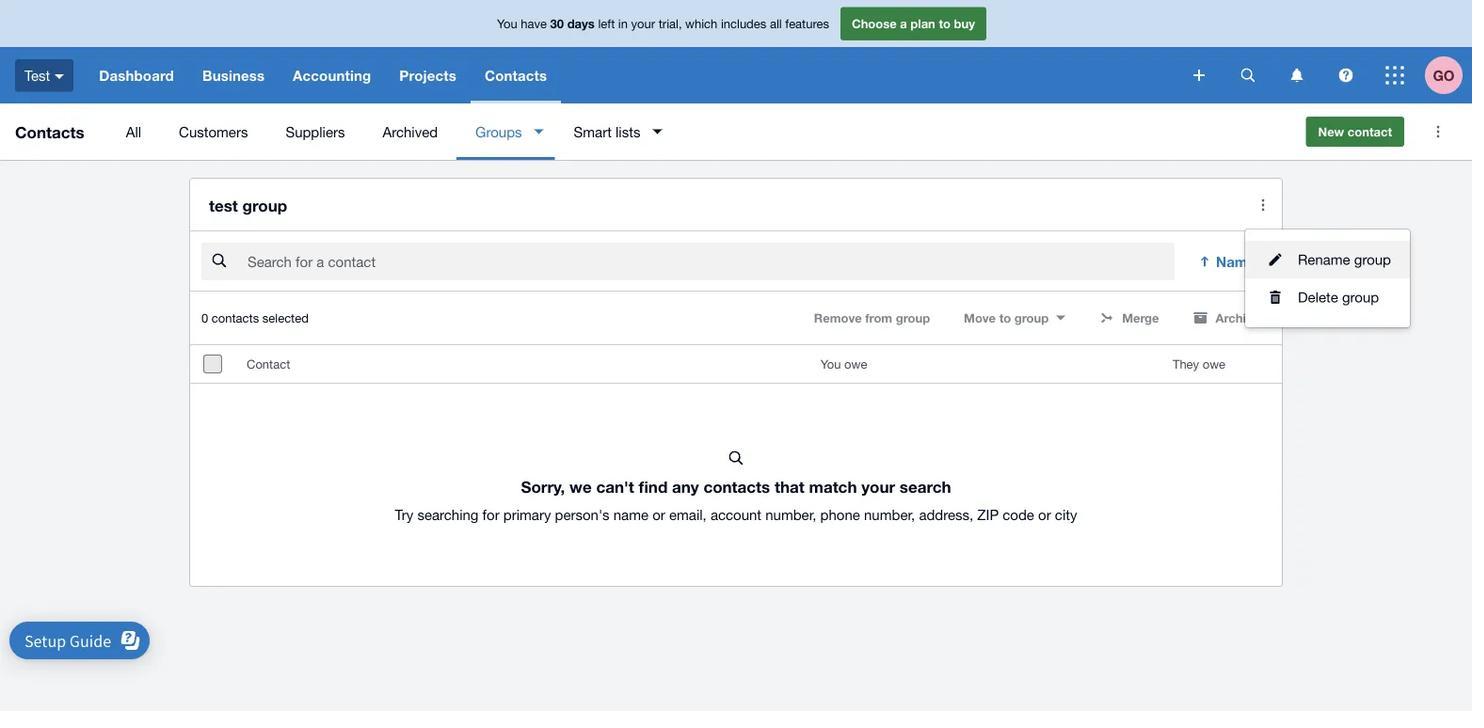 Task type: locate. For each thing, give the bounding box(es) containing it.
they
[[1173, 357, 1199, 372]]

smart
[[574, 123, 612, 140]]

a
[[900, 16, 907, 31]]

1 vertical spatial your
[[861, 477, 895, 496]]

go
[[1433, 67, 1455, 84]]

delete
[[1298, 289, 1338, 306]]

accounting button
[[279, 47, 385, 104]]

name
[[1216, 253, 1256, 270]]

number, down that
[[766, 507, 817, 523]]

rename group button
[[1245, 241, 1410, 279]]

email,
[[669, 507, 707, 523]]

group
[[242, 196, 287, 215], [1354, 251, 1391, 268], [1342, 289, 1379, 306], [896, 311, 930, 325], [1015, 311, 1049, 325]]

0 vertical spatial contacts
[[212, 311, 259, 325]]

lists
[[616, 123, 640, 140]]

archived
[[383, 123, 438, 140]]

2 or from the left
[[1038, 507, 1051, 523]]

contacts right 0
[[212, 311, 259, 325]]

menu
[[107, 104, 1291, 160]]

projects
[[399, 67, 456, 84]]

all
[[126, 123, 141, 140]]

actions menu image down 'go'
[[1420, 113, 1457, 151]]

1 horizontal spatial your
[[861, 477, 895, 496]]

can't
[[596, 477, 634, 496]]

1 horizontal spatial contacts
[[704, 477, 770, 496]]

try
[[395, 507, 413, 523]]

match
[[809, 477, 857, 496]]

to right move
[[999, 311, 1011, 325]]

you inside contact list table element
[[821, 357, 841, 372]]

from
[[865, 311, 892, 325]]

svg image
[[1386, 66, 1404, 85], [1241, 68, 1255, 82], [1291, 68, 1303, 82], [1194, 70, 1205, 81], [55, 74, 64, 79]]

you owe
[[821, 357, 867, 372]]

1 owe from the left
[[844, 357, 867, 372]]

customers
[[179, 123, 248, 140]]

contacts inside contact list table element
[[704, 477, 770, 496]]

number,
[[766, 507, 817, 523], [864, 507, 915, 523]]

1 horizontal spatial or
[[1038, 507, 1051, 523]]

list box
[[1245, 230, 1410, 328]]

merge
[[1122, 311, 1159, 325]]

Search for a contact field
[[246, 244, 1175, 280]]

banner
[[0, 0, 1472, 104]]

you for you have 30 days left in your trial, which includes all features
[[497, 16, 517, 31]]

to left 'buy' in the top of the page
[[939, 16, 951, 31]]

owe right they
[[1203, 357, 1226, 372]]

group for delete group
[[1342, 289, 1379, 306]]

0 vertical spatial actions menu image
[[1420, 113, 1457, 151]]

0 horizontal spatial actions menu image
[[1244, 186, 1282, 224]]

0 horizontal spatial or
[[653, 507, 665, 523]]

code
[[1003, 507, 1034, 523]]

test
[[24, 67, 50, 84]]

trial,
[[659, 16, 682, 31]]

or
[[653, 507, 665, 523], [1038, 507, 1051, 523]]

your
[[631, 16, 655, 31], [861, 477, 895, 496]]

you down remove at the top of page
[[821, 357, 841, 372]]

new
[[1318, 124, 1344, 139]]

account
[[711, 507, 762, 523]]

to
[[939, 16, 951, 31], [999, 311, 1011, 325]]

or right name
[[653, 507, 665, 523]]

contacts button
[[471, 47, 561, 104]]

group right move
[[1015, 311, 1049, 325]]

left
[[598, 16, 615, 31]]

contacts
[[212, 311, 259, 325], [704, 477, 770, 496]]

0 vertical spatial contacts
[[485, 67, 547, 84]]

group down the rename group
[[1342, 289, 1379, 306]]

contacts down have
[[485, 67, 547, 84]]

0
[[201, 311, 208, 325]]

contact list table element
[[190, 346, 1282, 587]]

your right in
[[631, 16, 655, 31]]

you left have
[[497, 16, 517, 31]]

actions menu image up name
[[1244, 186, 1282, 224]]

contacts up try searching for primary person's name or email, account number, phone number, address, zip code or city
[[704, 477, 770, 496]]

1 or from the left
[[653, 507, 665, 523]]

archive
[[1216, 311, 1260, 325]]

0 horizontal spatial you
[[497, 16, 517, 31]]

rename
[[1298, 251, 1350, 268]]

owe down remove from group button
[[844, 357, 867, 372]]

you have 30 days left in your trial, which includes all features
[[497, 16, 829, 31]]

0 vertical spatial you
[[497, 16, 517, 31]]

test group
[[209, 196, 287, 215]]

1 horizontal spatial contacts
[[485, 67, 547, 84]]

find
[[639, 477, 668, 496]]

1 vertical spatial contacts
[[704, 477, 770, 496]]

choose a plan to buy
[[852, 16, 975, 31]]

groups
[[475, 123, 522, 140]]

1 horizontal spatial to
[[999, 311, 1011, 325]]

new contact
[[1318, 124, 1392, 139]]

0 horizontal spatial number,
[[766, 507, 817, 523]]

merge button
[[1088, 303, 1171, 333]]

number, down search
[[864, 507, 915, 523]]

city
[[1055, 507, 1077, 523]]

you
[[497, 16, 517, 31], [821, 357, 841, 372]]

1 horizontal spatial number,
[[864, 507, 915, 523]]

buy
[[954, 16, 975, 31]]

for
[[483, 507, 500, 523]]

go button
[[1425, 47, 1472, 104]]

1 vertical spatial contacts
[[15, 122, 84, 141]]

30
[[550, 16, 564, 31]]

or left city at the right bottom
[[1038, 507, 1051, 523]]

0 vertical spatial your
[[631, 16, 655, 31]]

business
[[202, 67, 265, 84]]

new contact button
[[1306, 117, 1404, 147]]

group inside popup button
[[1015, 311, 1049, 325]]

0 horizontal spatial to
[[939, 16, 951, 31]]

1 horizontal spatial owe
[[1203, 357, 1226, 372]]

1 horizontal spatial you
[[821, 357, 841, 372]]

search
[[900, 477, 951, 496]]

which
[[685, 16, 718, 31]]

2 owe from the left
[[1203, 357, 1226, 372]]

days
[[567, 16, 595, 31]]

0 horizontal spatial owe
[[844, 357, 867, 372]]

contacts
[[485, 67, 547, 84], [15, 122, 84, 141]]

group right rename
[[1354, 251, 1391, 268]]

owe for you owe
[[844, 357, 867, 372]]

to inside popup button
[[999, 311, 1011, 325]]

1 vertical spatial you
[[821, 357, 841, 372]]

contacts down test popup button
[[15, 122, 84, 141]]

they owe
[[1173, 357, 1226, 372]]

svg image inside test popup button
[[55, 74, 64, 79]]

your right "match"
[[861, 477, 895, 496]]

owe
[[844, 357, 867, 372], [1203, 357, 1226, 372]]

group right test
[[242, 196, 287, 215]]

navigation
[[85, 47, 1180, 104]]

2 number, from the left
[[864, 507, 915, 523]]

actions menu image
[[1420, 113, 1457, 151], [1244, 186, 1282, 224]]

1 vertical spatial to
[[999, 311, 1011, 325]]

group
[[1245, 230, 1410, 328]]

0 horizontal spatial contacts
[[212, 311, 259, 325]]



Task type: describe. For each thing, give the bounding box(es) containing it.
person's
[[555, 507, 610, 523]]

business button
[[188, 47, 279, 104]]

remove
[[814, 311, 862, 325]]

customers button
[[160, 104, 267, 160]]

primary
[[503, 507, 551, 523]]

archive button
[[1182, 303, 1271, 333]]

move to group button
[[953, 303, 1077, 333]]

dashboard
[[99, 67, 174, 84]]

any
[[672, 477, 699, 496]]

delete group button
[[1245, 279, 1410, 316]]

name
[[614, 507, 649, 523]]

0 horizontal spatial contacts
[[15, 122, 84, 141]]

1 vertical spatial actions menu image
[[1244, 186, 1282, 224]]

searching
[[417, 507, 479, 523]]

zip
[[977, 507, 999, 523]]

name button
[[1186, 243, 1271, 281]]

in
[[618, 16, 628, 31]]

smart lists button
[[555, 104, 673, 160]]

sorry, we can't find any contacts that match your search
[[521, 477, 951, 496]]

have
[[521, 16, 547, 31]]

features
[[785, 16, 829, 31]]

group containing rename group
[[1245, 230, 1410, 328]]

selected
[[262, 311, 309, 325]]

projects button
[[385, 47, 471, 104]]

group for rename group
[[1354, 251, 1391, 268]]

banner containing dashboard
[[0, 0, 1472, 104]]

plan
[[911, 16, 936, 31]]

suppliers
[[286, 123, 345, 140]]

navigation containing dashboard
[[85, 47, 1180, 104]]

sorry,
[[521, 477, 565, 496]]

group for test group
[[242, 196, 287, 215]]

remove from group
[[814, 311, 930, 325]]

owe for they owe
[[1203, 357, 1226, 372]]

move to group
[[964, 311, 1049, 325]]

choose
[[852, 16, 897, 31]]

contact
[[247, 357, 290, 372]]

0 horizontal spatial your
[[631, 16, 655, 31]]

svg image
[[1339, 68, 1353, 82]]

you for you owe
[[821, 357, 841, 372]]

contacts inside popup button
[[485, 67, 547, 84]]

all button
[[107, 104, 160, 160]]

smart lists
[[574, 123, 640, 140]]

test
[[209, 196, 238, 215]]

list box containing rename group
[[1245, 230, 1410, 328]]

your inside contact list table element
[[861, 477, 895, 496]]

address,
[[919, 507, 974, 523]]

groups button
[[457, 104, 555, 160]]

1 horizontal spatial actions menu image
[[1420, 113, 1457, 151]]

dashboard link
[[85, 47, 188, 104]]

all
[[770, 16, 782, 31]]

try searching for primary person's name or email, account number, phone number, address, zip code or city
[[395, 507, 1077, 523]]

we
[[570, 477, 592, 496]]

group right from
[[896, 311, 930, 325]]

menu containing all
[[107, 104, 1291, 160]]

rename group
[[1298, 251, 1391, 268]]

archived button
[[364, 104, 457, 160]]

suppliers button
[[267, 104, 364, 160]]

accounting
[[293, 67, 371, 84]]

test button
[[0, 47, 85, 104]]

remove from group button
[[803, 303, 941, 333]]

1 number, from the left
[[766, 507, 817, 523]]

includes
[[721, 16, 767, 31]]

that
[[775, 477, 805, 496]]

phone
[[820, 507, 860, 523]]

delete group
[[1298, 289, 1379, 306]]

move
[[964, 311, 996, 325]]

0 contacts selected
[[201, 311, 309, 325]]

0 vertical spatial to
[[939, 16, 951, 31]]

contact
[[1348, 124, 1392, 139]]



Task type: vqa. For each thing, say whether or not it's contained in the screenshot.
can't
yes



